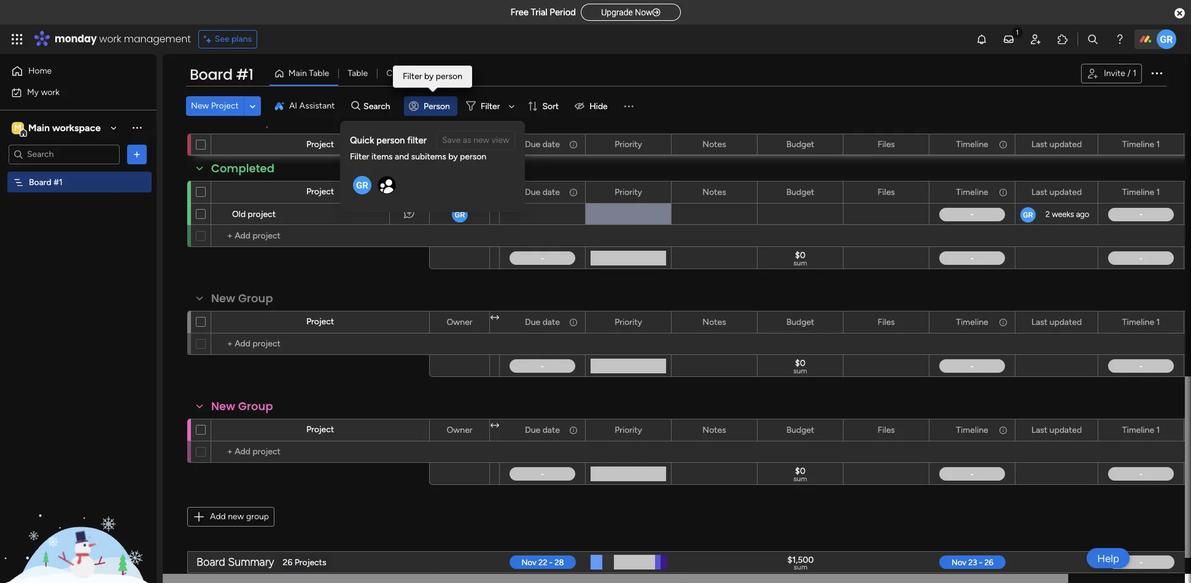 Task type: vqa. For each thing, say whether or not it's contained in the screenshot.
as within the Collaboration Get organized as a team & execute efficiently
no



Task type: describe. For each thing, give the bounding box(es) containing it.
4 timeline field from the top
[[953, 424, 991, 437]]

m
[[14, 122, 21, 133]]

priority for 4th priority field from the bottom
[[615, 139, 642, 149]]

table inside main table button
[[309, 68, 329, 79]]

$1,500 sum
[[787, 556, 814, 572]]

owner for third the owner field from the bottom
[[447, 139, 472, 149]]

person
[[424, 101, 450, 111]]

my
[[27, 87, 39, 97]]

timeline 1 for first timeline 1 field from the bottom
[[1122, 425, 1160, 436]]

new group #1
[[211, 114, 290, 129]]

column information image for 1st due date field from the top
[[569, 140, 578, 149]]

trial
[[531, 7, 547, 18]]

board summary
[[196, 556, 274, 569]]

2 files from the top
[[878, 187, 895, 197]]

home button
[[7, 61, 132, 81]]

0 vertical spatial by
[[424, 71, 434, 82]]

3 files from the top
[[878, 317, 895, 328]]

project inside button
[[211, 101, 239, 111]]

1 vertical spatial column information image
[[569, 188, 578, 197]]

1 priority field from the top
[[612, 138, 645, 151]]

ai logo image
[[274, 101, 284, 111]]

quick
[[350, 135, 374, 146]]

workspace image
[[12, 121, 24, 135]]

3 date from the top
[[543, 317, 560, 328]]

invite
[[1104, 68, 1125, 79]]

2 sum from the top
[[793, 367, 807, 376]]

new for due date
[[211, 114, 235, 129]]

free
[[510, 7, 529, 18]]

budget for 2nd budget field from the bottom
[[786, 317, 814, 328]]

Search field
[[360, 98, 397, 115]]

filter by person
[[403, 71, 462, 82]]

menu image
[[622, 100, 635, 112]]

free trial period
[[510, 7, 576, 18]]

1 vertical spatial #1
[[276, 114, 290, 129]]

home
[[28, 66, 52, 76]]

see plans button
[[198, 30, 257, 49]]

0 vertical spatial column information image
[[998, 140, 1008, 149]]

4 timeline 1 field from the top
[[1119, 424, 1163, 437]]

group inside field
[[238, 114, 273, 129]]

1 for fourth timeline 1 field from the bottom
[[1156, 139, 1160, 149]]

monday work management
[[55, 32, 191, 46]]

2 notes from the top
[[703, 187, 726, 197]]

due date for second due date field from the bottom of the page
[[525, 317, 560, 328]]

management
[[124, 32, 191, 46]]

2 owner field from the top
[[444, 316, 476, 329]]

old project
[[232, 209, 276, 220]]

ai assistant button
[[269, 96, 340, 116]]

budget for third budget field from the bottom of the page
[[786, 187, 814, 197]]

1 horizontal spatial by
[[448, 152, 458, 162]]

see
[[215, 34, 229, 44]]

4 priority field from the top
[[612, 424, 645, 437]]

priority for 4th priority field from the top
[[615, 425, 642, 436]]

1 date from the top
[[543, 139, 560, 149]]

invite / 1 button
[[1081, 64, 1142, 83]]

due for 1st due date field from the top
[[525, 139, 540, 149]]

project for owner
[[306, 317, 334, 327]]

1 for first timeline 1 field from the bottom
[[1156, 425, 1160, 436]]

Board #1 field
[[187, 64, 256, 85]]

4 due date field from the top
[[522, 424, 563, 437]]

table button
[[338, 64, 377, 83]]

priority for 2nd priority field from the bottom
[[615, 317, 642, 328]]

last updated for 2nd last updated "field" from the top of the page
[[1031, 187, 1082, 197]]

upgrade
[[601, 7, 633, 17]]

group for due date
[[238, 399, 273, 414]]

new for budget
[[211, 291, 235, 306]]

last updated for 3rd last updated "field" from the top of the page
[[1031, 317, 1082, 328]]

1 inside button
[[1133, 68, 1136, 79]]

3 $0 sum from the top
[[793, 467, 807, 484]]

help button
[[1087, 549, 1130, 569]]

timeline 1 for third timeline 1 field from the top
[[1122, 317, 1160, 328]]

project for priority
[[306, 187, 334, 197]]

priority for third priority field from the bottom
[[615, 187, 642, 197]]

search everything image
[[1087, 33, 1099, 45]]

notifications image
[[976, 33, 988, 45]]

budget for 1st budget field from the bottom of the page
[[786, 425, 814, 436]]

owner for third the owner field
[[447, 425, 472, 436]]

hide button
[[570, 96, 615, 116]]

and
[[395, 152, 409, 162]]

last for first last updated "field"
[[1031, 139, 1048, 149]]

1 image
[[1012, 25, 1023, 39]]

dapulse close image
[[1175, 7, 1185, 20]]

sort
[[542, 101, 559, 111]]

workspace selection element
[[12, 121, 103, 137]]

2 notes field from the top
[[699, 186, 729, 199]]

apps image
[[1057, 33, 1069, 45]]

2 weeks ago
[[1046, 210, 1089, 219]]

my work button
[[7, 83, 132, 102]]

2 timeline 1 field from the top
[[1119, 186, 1163, 199]]

plans
[[231, 34, 252, 44]]

3 budget field from the top
[[783, 316, 817, 329]]

upgrade now
[[601, 7, 652, 17]]

items
[[371, 152, 393, 162]]

old
[[232, 209, 246, 220]]

1 horizontal spatial #1
[[236, 64, 253, 85]]

select product image
[[11, 33, 23, 45]]

board #1 inside field
[[190, 64, 253, 85]]

3 files field from the top
[[875, 316, 898, 329]]

sort button
[[523, 96, 566, 116]]

1 last updated field from the top
[[1028, 138, 1085, 151]]

new project button
[[186, 96, 244, 116]]

4 date from the top
[[543, 425, 560, 436]]

workspace options image
[[131, 122, 143, 134]]

3 timeline field from the top
[[953, 316, 991, 329]]

filter for filter items and subitems by person
[[350, 152, 369, 162]]

main for main workspace
[[28, 122, 50, 134]]

workspace
[[52, 122, 101, 134]]

new group field for due date
[[208, 399, 276, 415]]

1 vertical spatial person
[[376, 135, 405, 146]]

due for 4th due date field from the top
[[525, 425, 540, 436]]

updated for 4th last updated "field"
[[1050, 425, 1082, 436]]

work for my
[[41, 87, 60, 97]]

filter items and subitems by person
[[350, 152, 486, 162]]

2 timeline field from the top
[[953, 186, 991, 199]]

2 $0 sum from the top
[[793, 359, 807, 376]]

4 budget field from the top
[[783, 424, 817, 437]]

3 timeline 1 field from the top
[[1119, 316, 1163, 329]]

2 files field from the top
[[875, 186, 898, 199]]

1 sum from the top
[[793, 259, 807, 268]]

monday
[[55, 32, 97, 46]]

1 for third timeline 1 field from the top
[[1156, 317, 1160, 328]]

$1,500
[[787, 556, 814, 566]]



Task type: locate. For each thing, give the bounding box(es) containing it.
3 priority from the top
[[615, 317, 642, 328]]

last for 2nd last updated "field" from the top of the page
[[1031, 187, 1048, 197]]

hide
[[589, 101, 608, 111]]

2 owner from the top
[[447, 317, 472, 328]]

1 vertical spatial board
[[29, 177, 51, 188]]

/
[[1127, 68, 1131, 79]]

0 vertical spatial work
[[99, 32, 121, 46]]

due for second due date field from the bottom of the page
[[525, 317, 540, 328]]

1 for 2nd timeline 1 field from the top
[[1156, 187, 1160, 197]]

#1
[[236, 64, 253, 85], [276, 114, 290, 129], [54, 177, 62, 188]]

due for second due date field from the top
[[525, 187, 540, 197]]

due date
[[525, 139, 560, 149], [525, 187, 560, 197], [525, 317, 560, 328], [525, 425, 560, 436]]

0 vertical spatial owner field
[[444, 138, 476, 151]]

last for 4th last updated "field"
[[1031, 425, 1048, 436]]

2 group from the top
[[238, 291, 273, 306]]

1 timeline field from the top
[[953, 138, 991, 151]]

0 horizontal spatial work
[[41, 87, 60, 97]]

2 budget field from the top
[[783, 186, 817, 199]]

3 sum from the top
[[793, 475, 807, 484]]

timeline 1 for fourth timeline 1 field from the bottom
[[1122, 139, 1160, 149]]

column information image
[[998, 140, 1008, 149], [569, 188, 578, 197], [998, 426, 1008, 436]]

0 vertical spatial board #1
[[190, 64, 253, 85]]

new
[[191, 101, 209, 111], [211, 114, 235, 129], [211, 291, 235, 306], [211, 399, 235, 414]]

1 group from the top
[[238, 114, 273, 129]]

angle down image
[[250, 102, 256, 111]]

main
[[288, 68, 307, 79], [28, 122, 50, 134]]

2 vertical spatial person
[[460, 152, 486, 162]]

filter
[[407, 135, 427, 146]]

group for owner
[[238, 291, 273, 306]]

1 new group field from the top
[[208, 291, 276, 307]]

options image
[[1081, 134, 1089, 155], [568, 182, 577, 203], [998, 182, 1006, 203], [826, 312, 834, 333], [1081, 312, 1089, 333], [826, 420, 834, 441], [998, 420, 1006, 441], [1081, 420, 1089, 441], [1167, 420, 1175, 441]]

3 group from the top
[[238, 399, 273, 414]]

table up v2 search image
[[348, 68, 368, 79]]

files
[[878, 139, 895, 149], [878, 187, 895, 197], [878, 317, 895, 328], [878, 425, 895, 436]]

4 priority from the top
[[615, 425, 642, 436]]

1 files field from the top
[[875, 138, 898, 151]]

1 due date from the top
[[525, 139, 560, 149]]

1 vertical spatial $0 sum
[[793, 359, 807, 376]]

2 vertical spatial filter
[[350, 152, 369, 162]]

Budget field
[[783, 138, 817, 151], [783, 186, 817, 199], [783, 316, 817, 329], [783, 424, 817, 437]]

work inside button
[[41, 87, 60, 97]]

0 vertical spatial group
[[238, 114, 273, 129]]

3 due date from the top
[[525, 317, 560, 328]]

1 files from the top
[[878, 139, 895, 149]]

person up the items
[[376, 135, 405, 146]]

1 budget from the top
[[786, 139, 814, 149]]

v2 expand column image
[[491, 421, 499, 432]]

1 $0 from the top
[[795, 250, 805, 261]]

weeks
[[1052, 210, 1074, 219]]

1 + add project text field from the top
[[217, 229, 424, 244]]

add view image
[[437, 69, 442, 78]]

$0 sum
[[793, 250, 807, 268], [793, 359, 807, 376], [793, 467, 807, 484]]

main inside main table button
[[288, 68, 307, 79]]

invite members image
[[1030, 33, 1042, 45]]

arrow down image
[[504, 99, 519, 114]]

+ Add project text field
[[217, 337, 424, 352]]

new group for due date
[[211, 399, 273, 414]]

1 vertical spatial owner
[[447, 317, 472, 328]]

board #1 list box
[[0, 169, 157, 359]]

Due date field
[[522, 138, 563, 151], [522, 186, 563, 199], [522, 316, 563, 329], [522, 424, 563, 437]]

last
[[1031, 139, 1048, 149], [1031, 187, 1048, 197], [1031, 317, 1048, 328], [1031, 425, 1048, 436]]

my work
[[27, 87, 60, 97]]

1 vertical spatial v2 expand column image
[[491, 313, 499, 324]]

new group field for owner
[[208, 291, 276, 307]]

1 $0 sum from the top
[[793, 250, 807, 268]]

3 last from the top
[[1031, 317, 1048, 328]]

2 new group from the top
[[211, 399, 273, 414]]

new inside button
[[191, 101, 209, 111]]

table
[[309, 68, 329, 79], [348, 68, 368, 79]]

0 vertical spatial $0 sum
[[793, 250, 807, 268]]

board up new project
[[190, 64, 233, 85]]

help image
[[1114, 33, 1126, 45]]

owner
[[447, 139, 472, 149], [447, 317, 472, 328], [447, 425, 472, 436]]

2 updated from the top
[[1050, 187, 1082, 197]]

0 vertical spatial owner
[[447, 139, 472, 149]]

person right subitems
[[460, 152, 486, 162]]

2 + add project text field from the top
[[217, 445, 424, 460]]

2 vertical spatial column information image
[[998, 426, 1008, 436]]

ai assistant
[[289, 101, 335, 111]]

$0
[[795, 250, 805, 261], [795, 359, 805, 369], [795, 467, 805, 477]]

0 horizontal spatial table
[[309, 68, 329, 79]]

group
[[238, 114, 273, 129], [238, 291, 273, 306], [238, 399, 273, 414]]

owner for 2nd the owner field from the bottom of the page
[[447, 317, 472, 328]]

Timeline field
[[953, 138, 991, 151], [953, 186, 991, 199], [953, 316, 991, 329], [953, 424, 991, 437]]

timeline 1 for 2nd timeline 1 field from the top
[[1122, 187, 1160, 197]]

#1 down search in workspace field
[[54, 177, 62, 188]]

add new group
[[210, 512, 269, 522]]

filter button
[[461, 96, 519, 116]]

0 vertical spatial new group
[[211, 291, 273, 306]]

board left summary
[[196, 556, 225, 569]]

column information image
[[569, 140, 578, 149], [998, 188, 1008, 197], [569, 318, 578, 328], [998, 318, 1008, 328], [569, 426, 578, 436]]

1 due date field from the top
[[522, 138, 563, 151]]

Completed field
[[208, 161, 278, 177]]

0 vertical spatial v2 expand column image
[[491, 136, 499, 146]]

2 table from the left
[[348, 68, 368, 79]]

4 last from the top
[[1031, 425, 1048, 436]]

quick person filter
[[350, 135, 427, 146]]

board #1 inside list box
[[29, 177, 62, 188]]

main up ai
[[288, 68, 307, 79]]

Owner field
[[444, 138, 476, 151], [444, 316, 476, 329], [444, 424, 476, 437]]

2 vertical spatial owner field
[[444, 424, 476, 437]]

3 updated from the top
[[1050, 317, 1082, 328]]

v2 expand column image
[[491, 136, 499, 146], [491, 313, 499, 324]]

#1 down ai logo
[[276, 114, 290, 129]]

4 sum from the top
[[794, 564, 808, 572]]

projects
[[295, 558, 326, 568]]

person up person
[[436, 71, 462, 82]]

board inside list box
[[29, 177, 51, 188]]

Timeline 1 field
[[1119, 138, 1163, 151], [1119, 186, 1163, 199], [1119, 316, 1163, 329], [1119, 424, 1163, 437]]

1 horizontal spatial main
[[288, 68, 307, 79]]

1 owner field from the top
[[444, 138, 476, 151]]

project
[[248, 209, 276, 220]]

by
[[424, 71, 434, 82], [448, 152, 458, 162]]

budget
[[786, 139, 814, 149], [786, 187, 814, 197], [786, 317, 814, 328], [786, 425, 814, 436]]

by left add view image
[[424, 71, 434, 82]]

lottie animation image
[[0, 460, 157, 584]]

calendar button
[[377, 64, 430, 83]]

main for main table
[[288, 68, 307, 79]]

updated for first last updated "field"
[[1050, 139, 1082, 149]]

$0 for + add project text field on the bottom left of page
[[795, 359, 805, 369]]

1 horizontal spatial table
[[348, 68, 368, 79]]

4 last updated field from the top
[[1028, 424, 1085, 437]]

greg robinson image
[[1157, 29, 1176, 49]]

2 last updated from the top
[[1031, 187, 1082, 197]]

last updated for first last updated "field"
[[1031, 139, 1082, 149]]

work right monday
[[99, 32, 121, 46]]

3 timeline 1 from the top
[[1122, 317, 1160, 328]]

person
[[436, 71, 462, 82], [376, 135, 405, 146], [460, 152, 486, 162]]

New Group #1 field
[[208, 114, 293, 130]]

1 vertical spatial $0
[[795, 359, 805, 369]]

filter left the "arrow down" image
[[481, 101, 500, 111]]

1 vertical spatial main
[[28, 122, 50, 134]]

1 new group from the top
[[211, 291, 273, 306]]

1 budget field from the top
[[783, 138, 817, 151]]

main workspace
[[28, 122, 101, 134]]

0 vertical spatial #1
[[236, 64, 253, 85]]

board #1 up new project
[[190, 64, 253, 85]]

options image
[[1149, 66, 1164, 80], [568, 134, 577, 155], [998, 134, 1006, 155], [131, 148, 143, 161], [912, 182, 920, 203], [1081, 182, 1089, 203], [472, 312, 481, 333], [568, 312, 577, 333], [998, 312, 1006, 333], [1167, 312, 1175, 333], [472, 420, 481, 441], [568, 420, 577, 441]]

new for notes
[[211, 399, 235, 414]]

Files field
[[875, 138, 898, 151], [875, 186, 898, 199], [875, 316, 898, 329], [875, 424, 898, 437]]

4 budget from the top
[[786, 425, 814, 436]]

new project
[[191, 101, 239, 111]]

2 $0 from the top
[[795, 359, 805, 369]]

2 new group field from the top
[[208, 399, 276, 415]]

#1 up angle down image
[[236, 64, 253, 85]]

2 vertical spatial $0 sum
[[793, 467, 807, 484]]

2 v2 expand column image from the top
[[491, 313, 499, 324]]

work right my
[[41, 87, 60, 97]]

0 vertical spatial + add project text field
[[217, 229, 424, 244]]

1 notes field from the top
[[699, 138, 729, 151]]

filter down quick
[[350, 152, 369, 162]]

4 updated from the top
[[1050, 425, 1082, 436]]

project for due date
[[306, 425, 334, 435]]

1
[[1133, 68, 1136, 79], [1156, 139, 1160, 149], [1156, 187, 1160, 197], [1156, 317, 1160, 328], [1156, 425, 1160, 436]]

due date for 4th due date field from the top
[[525, 425, 560, 436]]

column information image for second due date field from the bottom of the page
[[569, 318, 578, 328]]

filter for filter by person
[[403, 71, 422, 82]]

26 projects
[[283, 558, 326, 568]]

last for 3rd last updated "field" from the top of the page
[[1031, 317, 1048, 328]]

new
[[228, 512, 244, 522]]

ai
[[289, 101, 297, 111]]

table up assistant
[[309, 68, 329, 79]]

1 vertical spatial work
[[41, 87, 60, 97]]

lottie animation element
[[0, 460, 157, 584]]

1 vertical spatial + add project text field
[[217, 445, 424, 460]]

person button
[[404, 96, 457, 116]]

2 timeline 1 from the top
[[1122, 187, 1160, 197]]

2 last updated field from the top
[[1028, 186, 1085, 199]]

3 last updated field from the top
[[1028, 316, 1085, 329]]

0 horizontal spatial main
[[28, 122, 50, 134]]

ago
[[1076, 210, 1089, 219]]

2 due from the top
[[525, 187, 540, 197]]

1 horizontal spatial work
[[99, 32, 121, 46]]

priority
[[615, 139, 642, 149], [615, 187, 642, 197], [615, 317, 642, 328], [615, 425, 642, 436]]

v2 search image
[[351, 99, 360, 113]]

2 date from the top
[[543, 187, 560, 197]]

due date for 1st due date field from the top
[[525, 139, 560, 149]]

sum
[[793, 259, 807, 268], [793, 367, 807, 376], [793, 475, 807, 484], [794, 564, 808, 572]]

3 budget from the top
[[786, 317, 814, 328]]

add
[[210, 512, 226, 522]]

#1 inside list box
[[54, 177, 62, 188]]

due date for second due date field from the top
[[525, 187, 560, 197]]

2 priority field from the top
[[612, 186, 645, 199]]

2 vertical spatial group
[[238, 399, 273, 414]]

2 horizontal spatial filter
[[481, 101, 500, 111]]

3 due from the top
[[525, 317, 540, 328]]

Search in workspace field
[[26, 147, 103, 161]]

0 horizontal spatial filter
[[350, 152, 369, 162]]

4 files from the top
[[878, 425, 895, 436]]

0 vertical spatial new group field
[[208, 291, 276, 307]]

1 notes from the top
[[703, 139, 726, 149]]

1 updated from the top
[[1050, 139, 1082, 149]]

2
[[1046, 210, 1050, 219]]

new inside field
[[211, 114, 235, 129]]

last updated
[[1031, 139, 1082, 149], [1031, 187, 1082, 197], [1031, 317, 1082, 328], [1031, 425, 1082, 436]]

updated
[[1050, 139, 1082, 149], [1050, 187, 1082, 197], [1050, 317, 1082, 328], [1050, 425, 1082, 436]]

26
[[283, 558, 292, 568]]

2 vertical spatial board
[[196, 556, 225, 569]]

upgrade now link
[[581, 4, 681, 21]]

+ Add project text field
[[217, 229, 424, 244], [217, 445, 424, 460]]

3 due date field from the top
[[522, 316, 563, 329]]

1 vertical spatial board #1
[[29, 177, 62, 188]]

3 owner field from the top
[[444, 424, 476, 437]]

board inside field
[[190, 64, 233, 85]]

timeline 1
[[1122, 139, 1160, 149], [1122, 187, 1160, 197], [1122, 317, 1160, 328], [1122, 425, 1160, 436]]

now
[[635, 7, 652, 17]]

filter inside popup button
[[481, 101, 500, 111]]

2 last from the top
[[1031, 187, 1048, 197]]

3 owner from the top
[[447, 425, 472, 436]]

4 due date from the top
[[525, 425, 560, 436]]

see plans
[[215, 34, 252, 44]]

new group
[[211, 291, 273, 306], [211, 399, 273, 414]]

3 notes from the top
[[703, 317, 726, 328]]

filter for filter
[[481, 101, 500, 111]]

0 horizontal spatial board #1
[[29, 177, 62, 188]]

date
[[543, 139, 560, 149], [543, 187, 560, 197], [543, 317, 560, 328], [543, 425, 560, 436]]

3 $0 from the top
[[795, 467, 805, 477]]

notes
[[703, 139, 726, 149], [703, 187, 726, 197], [703, 317, 726, 328], [703, 425, 726, 436]]

timeline
[[956, 139, 988, 149], [1122, 139, 1154, 149], [956, 187, 988, 197], [1122, 187, 1154, 197], [956, 317, 988, 328], [1122, 317, 1154, 328], [956, 425, 988, 436], [1122, 425, 1154, 436]]

assistant
[[299, 101, 335, 111]]

inbox image
[[1003, 33, 1015, 45]]

subitems
[[411, 152, 446, 162]]

0 vertical spatial main
[[288, 68, 307, 79]]

4 files field from the top
[[875, 424, 898, 437]]

0 vertical spatial person
[[436, 71, 462, 82]]

2 due date from the top
[[525, 187, 560, 197]]

2 horizontal spatial #1
[[276, 114, 290, 129]]

1 last from the top
[[1031, 139, 1048, 149]]

help
[[1097, 553, 1119, 565]]

2 vertical spatial $0
[[795, 467, 805, 477]]

group
[[246, 512, 269, 522]]

2 budget from the top
[[786, 187, 814, 197]]

calendar
[[386, 68, 421, 79]]

1 vertical spatial owner field
[[444, 316, 476, 329]]

column information image for 4th due date field from the top
[[569, 426, 578, 436]]

2 vertical spatial owner
[[447, 425, 472, 436]]

Last updated field
[[1028, 138, 1085, 151], [1028, 186, 1085, 199], [1028, 316, 1085, 329], [1028, 424, 1085, 437]]

updated for 3rd last updated "field" from the top of the page
[[1050, 317, 1082, 328]]

1 vertical spatial new group field
[[208, 399, 276, 415]]

work for monday
[[99, 32, 121, 46]]

4 notes from the top
[[703, 425, 726, 436]]

main table
[[288, 68, 329, 79]]

3 notes field from the top
[[699, 316, 729, 329]]

board #1 down search in workspace field
[[29, 177, 62, 188]]

New Group field
[[208, 291, 276, 307], [208, 399, 276, 415]]

summary
[[228, 556, 274, 569]]

1 vertical spatial by
[[448, 152, 458, 162]]

0 horizontal spatial #1
[[54, 177, 62, 188]]

new group for owner
[[211, 291, 273, 306]]

1 horizontal spatial board #1
[[190, 64, 253, 85]]

dapulse rightstroke image
[[652, 8, 660, 17]]

updated for 2nd last updated "field" from the top of the page
[[1050, 187, 1082, 197]]

$0 for second + add project text box from the top
[[795, 467, 805, 477]]

option
[[0, 171, 157, 174]]

1 v2 expand column image from the top
[[491, 136, 499, 146]]

main right the workspace icon
[[28, 122, 50, 134]]

invite / 1
[[1104, 68, 1136, 79]]

2 due date field from the top
[[522, 186, 563, 199]]

1 priority from the top
[[615, 139, 642, 149]]

1 horizontal spatial filter
[[403, 71, 422, 82]]

board down search in workspace field
[[29, 177, 51, 188]]

table inside table button
[[348, 68, 368, 79]]

1 timeline 1 field from the top
[[1119, 138, 1163, 151]]

due
[[525, 139, 540, 149], [525, 187, 540, 197], [525, 317, 540, 328], [525, 425, 540, 436]]

main table button
[[269, 64, 338, 83]]

work
[[99, 32, 121, 46], [41, 87, 60, 97]]

sum inside $1,500 sum
[[794, 564, 808, 572]]

1 owner from the top
[[447, 139, 472, 149]]

budget for 4th budget field from the bottom of the page
[[786, 139, 814, 149]]

0 vertical spatial board
[[190, 64, 233, 85]]

1 vertical spatial filter
[[481, 101, 500, 111]]

2 vertical spatial #1
[[54, 177, 62, 188]]

1 last updated from the top
[[1031, 139, 1082, 149]]

0 vertical spatial filter
[[403, 71, 422, 82]]

4 timeline 1 from the top
[[1122, 425, 1160, 436]]

3 last updated from the top
[[1031, 317, 1082, 328]]

4 notes field from the top
[[699, 424, 729, 437]]

1 timeline 1 from the top
[[1122, 139, 1160, 149]]

0 vertical spatial $0
[[795, 250, 805, 261]]

completed
[[211, 161, 274, 176]]

filter left add view image
[[403, 71, 422, 82]]

1 vertical spatial new group
[[211, 399, 273, 414]]

by right subitems
[[448, 152, 458, 162]]

period
[[550, 7, 576, 18]]

board #1
[[190, 64, 253, 85], [29, 177, 62, 188]]

main inside 'workspace selection' element
[[28, 122, 50, 134]]

last updated for 4th last updated "field"
[[1031, 425, 1082, 436]]

add new group button
[[187, 508, 274, 527]]

0 horizontal spatial by
[[424, 71, 434, 82]]

Priority field
[[612, 138, 645, 151], [612, 186, 645, 199], [612, 316, 645, 329], [612, 424, 645, 437]]

1 due from the top
[[525, 139, 540, 149]]

1 vertical spatial group
[[238, 291, 273, 306]]

Notes field
[[699, 138, 729, 151], [699, 186, 729, 199], [699, 316, 729, 329], [699, 424, 729, 437]]

2 priority from the top
[[615, 187, 642, 197]]

3 priority field from the top
[[612, 316, 645, 329]]



